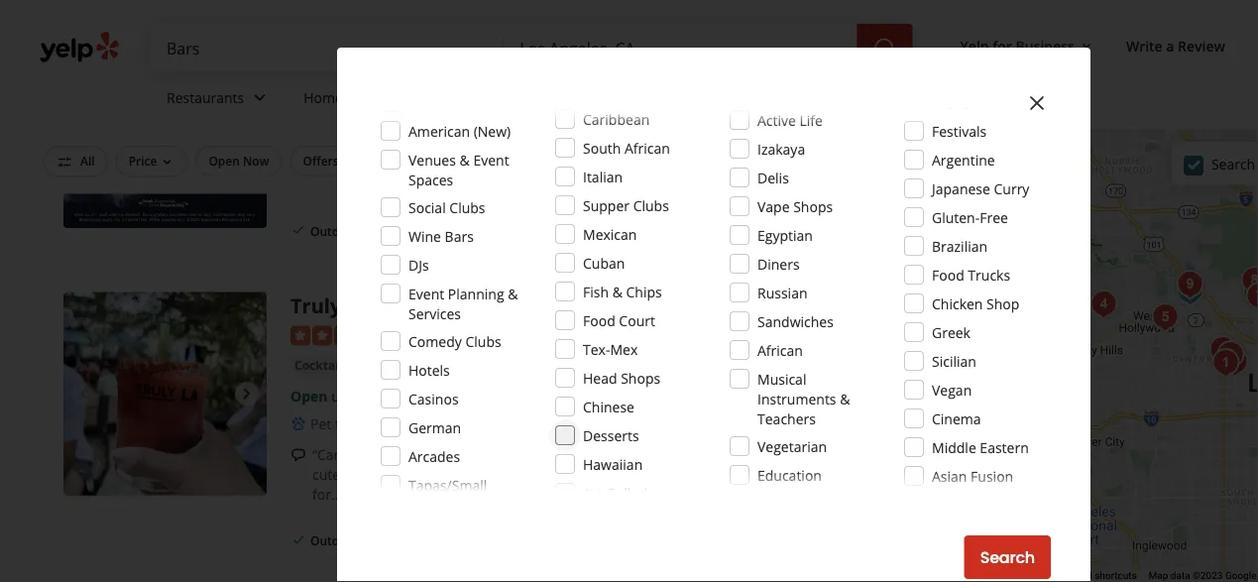 Task type: vqa. For each thing, say whether or not it's contained in the screenshot.
the Art
yes



Task type: locate. For each thing, give the bounding box(es) containing it.
is right "this"
[[795, 466, 805, 484]]

0 vertical spatial shops
[[794, 197, 833, 216]]

vegan for vegan friendly
[[432, 415, 472, 434]]

or down this
[[668, 466, 682, 484]]

education
[[758, 466, 822, 485]]

0 horizontal spatial more
[[351, 485, 387, 504]]

tex-mex
[[583, 340, 638, 359]]

2 until from the top
[[331, 387, 360, 406]]

offers
[[303, 153, 339, 169]]

bar
[[466, 25, 500, 52]]

outdoor seating down at
[[311, 223, 404, 239]]

sandwiches
[[758, 312, 834, 331]]

yelp for business
[[961, 36, 1075, 55]]

scene
[[810, 446, 848, 465]]

1 vertical spatial vegan
[[432, 415, 472, 434]]

1 vertical spatial outdoor seating
[[311, 533, 404, 549]]

asian
[[932, 467, 968, 486]]

0 horizontal spatial the
[[727, 446, 748, 465]]

1 horizontal spatial a
[[1167, 36, 1175, 55]]

home services
[[304, 88, 399, 107]]

keyboard
[[1051, 570, 1093, 582]]

cuban
[[583, 253, 625, 272]]

shops down mex
[[621, 369, 661, 387]]

0 horizontal spatial friendly
[[335, 415, 384, 434]]

event down djs
[[409, 284, 445, 303]]

search for search 
[[1212, 154, 1256, 173]]

place down in
[[576, 466, 610, 484]]

trucks
[[968, 265, 1011, 284]]

outdoor down enjoy
[[311, 223, 359, 239]]

bars up open until 11:30 pm
[[346, 357, 372, 374]]

love
[[597, 446, 624, 465]]

food
[[932, 265, 965, 284], [583, 311, 616, 330]]

©2023
[[1193, 570, 1223, 582]]

the down scene
[[809, 466, 830, 484]]

& inside musical instruments & teachers
[[840, 389, 850, 408]]

0 horizontal spatial a
[[504, 466, 512, 484]]

clubs for social clubs
[[450, 198, 486, 217]]

african down caribbean
[[625, 138, 670, 157]]

0 horizontal spatial or
[[668, 466, 682, 484]]

0 vertical spatial bars
[[445, 227, 474, 246]]

vegan
[[932, 380, 972, 399], [432, 415, 472, 434]]

0 horizontal spatial services
[[347, 88, 399, 107]]

1 friendly from the left
[[335, 415, 384, 434]]

more down south
[[568, 167, 604, 186]]

search inside button
[[981, 547, 1036, 569]]

0 vertical spatial the
[[727, 446, 748, 465]]

clubs down "applebee's."
[[450, 198, 486, 217]]

services up '(286' on the bottom of the page
[[409, 304, 461, 323]]

1 vertical spatial services
[[409, 304, 461, 323]]

shops right vape
[[794, 197, 833, 216]]

event
[[474, 150, 509, 169], [409, 284, 445, 303]]

and up the education
[[782, 446, 807, 465]]

1 horizontal spatial vegan
[[932, 380, 972, 399]]

0 horizontal spatial vegan
[[432, 415, 472, 434]]

friendly for vegan friendly
[[476, 415, 525, 434]]

diners
[[758, 254, 800, 273]]

arts district
[[384, 357, 460, 376]]

0 vertical spatial outdoor
[[530, 153, 579, 169]]

1 vertical spatial the
[[809, 466, 830, 484]]

gluten-
[[932, 208, 980, 227]]

african up musical
[[758, 341, 803, 360]]

close image
[[1026, 91, 1049, 115]]

16 checkmark v2 image down offers
[[291, 223, 307, 239]]

outdoor seating down the more link
[[311, 533, 404, 549]]

vegan down sicilian in the right bottom of the page
[[932, 380, 972, 399]]

0 horizontal spatial bars
[[346, 357, 372, 374]]

0 vertical spatial services
[[347, 88, 399, 107]]

bars for cocktail bars
[[346, 357, 372, 374]]

food trucks
[[932, 265, 1011, 284]]

2 vertical spatial outdoor
[[311, 533, 359, 549]]

argentine
[[932, 150, 996, 169]]

write a review
[[1127, 36, 1226, 55]]

1 horizontal spatial shops
[[794, 197, 833, 216]]

2 seating from the top
[[362, 533, 404, 549]]

until down burgers button
[[331, 95, 360, 113]]

user actions element
[[945, 28, 1259, 67]]

search button
[[965, 536, 1051, 579]]

open until 11:30 pm
[[291, 387, 424, 406]]

google image
[[940, 556, 1006, 582]]

chicken
[[932, 294, 983, 313]]

is
[[851, 446, 862, 465], [795, 466, 805, 484]]

until up pet friendly
[[331, 387, 360, 406]]

japanese curry
[[932, 179, 1030, 198]]

burgers button
[[291, 63, 345, 83]]

open now
[[209, 153, 269, 169]]

0 vertical spatial a
[[1167, 36, 1175, 55]]

1 horizontal spatial search
[[1212, 154, 1256, 173]]

back!
[[411, 147, 448, 166]]

court
[[619, 311, 656, 330]]

1 horizontal spatial more
[[568, 167, 604, 186]]

a right write
[[1167, 36, 1175, 55]]

1 horizontal spatial and
[[511, 446, 536, 465]]

0 vertical spatial seating
[[362, 223, 404, 239]]

event down '(new)'
[[474, 150, 509, 169]]

0 horizontal spatial food
[[583, 311, 616, 330]]

to
[[614, 466, 627, 484]]

more down colorful!
[[351, 485, 387, 504]]

outdoor seating
[[311, 223, 404, 239], [311, 533, 404, 549]]

gluten-free
[[932, 208, 1009, 227]]

1 vertical spatial open
[[209, 153, 240, 169]]

24 chevron down v2 image
[[248, 86, 272, 110]]

the
[[727, 446, 748, 465], [809, 466, 830, 484]]

happy
[[714, 153, 751, 169]]

previous image
[[71, 383, 95, 406]]

1 vertical spatial until
[[331, 387, 360, 406]]

slideshow element for truly la
[[63, 293, 267, 496]]

1 vertical spatial african
[[758, 341, 803, 360]]

0 vertical spatial delivery
[[342, 153, 389, 169]]

1 vertical spatial food
[[583, 311, 616, 330]]

2 vertical spatial open
[[291, 387, 328, 406]]

clubs right '(286' on the bottom of the page
[[466, 332, 502, 351]]

16 chevron down v2 image
[[1079, 38, 1095, 54]]

community service/non- profit
[[932, 54, 1015, 113]]

now
[[243, 153, 269, 169]]

place down scene
[[833, 466, 868, 484]]

open left now
[[209, 153, 240, 169]]

this
[[659, 446, 682, 465]]

food up tex- at the bottom
[[583, 311, 616, 330]]

asian fusion
[[932, 467, 1014, 486]]

1 horizontal spatial place
[[833, 466, 868, 484]]

friendly up times
[[476, 415, 525, 434]]

1 vertical spatial bars
[[346, 357, 372, 374]]

0 vertical spatial event
[[474, 150, 509, 169]]

event inside venues & event spaces
[[474, 150, 509, 169]]

1 horizontal spatial friendly
[[476, 415, 525, 434]]

0 horizontal spatial shops
[[621, 369, 661, 387]]

outdoor down the "for…""
[[311, 533, 359, 549]]

russian
[[758, 283, 808, 302]]

map
[[1149, 570, 1169, 582]]

2 slideshow element from the top
[[63, 293, 267, 496]]

mexican
[[583, 225, 637, 244]]

a left laid
[[504, 466, 512, 484]]

0 horizontal spatial search
[[981, 547, 1036, 569]]

warwick image
[[1171, 272, 1211, 311]]

2 place from the left
[[833, 466, 868, 484]]

friendly down open until 11:30 pm
[[335, 415, 384, 434]]

1 vertical spatial is
[[795, 466, 805, 484]]

16 checkmark v2 image
[[291, 223, 307, 239], [420, 223, 436, 239], [291, 533, 307, 549]]

vegan inside search dialog
[[932, 380, 972, 399]]

1 seating from the top
[[362, 223, 404, 239]]

1 vertical spatial shops
[[621, 369, 661, 387]]

0 vertical spatial search
[[1212, 154, 1256, 173]]

bars inside search dialog
[[445, 227, 474, 246]]

drugstore cowboy image
[[1240, 277, 1259, 316]]

1 horizontal spatial is
[[851, 446, 862, 465]]

izakaya
[[758, 139, 806, 158]]

food for food trucks
[[932, 265, 965, 284]]

favorite
[[396, 167, 445, 186]]

shop
[[987, 294, 1020, 313]]

0 horizontal spatial place
[[576, 466, 610, 484]]

about
[[392, 446, 430, 465]]

and up laid
[[511, 446, 536, 465]]

i'm
[[539, 446, 559, 465]]

so
[[563, 446, 578, 465]]

0 vertical spatial slideshow element
[[63, 25, 267, 228]]

food for food court
[[583, 311, 616, 330]]

truly
[[291, 293, 342, 320]]

1 vertical spatial slideshow element
[[63, 293, 267, 496]]

is right scene
[[851, 446, 862, 465]]

cocktail bars
[[295, 357, 372, 374]]

0 horizontal spatial event
[[409, 284, 445, 303]]

0 vertical spatial until
[[331, 95, 360, 113]]

1 vertical spatial delivery
[[440, 223, 487, 239]]

next image
[[235, 383, 259, 406]]

1 horizontal spatial food
[[932, 265, 965, 284]]

bars down social clubs
[[445, 227, 474, 246]]

eastern
[[980, 438, 1029, 457]]

open
[[291, 95, 328, 113], [209, 153, 240, 169], [291, 387, 328, 406]]

& inside venues & event spaces
[[460, 150, 470, 169]]

chicken shop
[[932, 294, 1020, 313]]

open for applebee's grill + bar
[[291, 95, 328, 113]]

1 vertical spatial more
[[351, 485, 387, 504]]

in
[[581, 446, 593, 465]]

map data ©2023 google
[[1149, 570, 1257, 582]]

1 vertical spatial seating
[[362, 533, 404, 549]]

open up 16 pet friendly v2 icon
[[291, 387, 328, 406]]

1 horizontal spatial or
[[710, 466, 724, 484]]

0 vertical spatial food
[[932, 265, 965, 284]]

service/non-
[[932, 74, 1015, 93]]

1 horizontal spatial event
[[474, 150, 509, 169]]

16 filter v2 image
[[57, 154, 72, 170]]

1 vertical spatial search
[[981, 547, 1036, 569]]

food up chicken
[[932, 265, 965, 284]]

vegan up the three
[[432, 415, 472, 434]]

apb image
[[1146, 298, 1186, 337]]

1 horizontal spatial bars
[[445, 227, 474, 246]]

seoul salon restaurant & bar image
[[1212, 335, 1251, 375]]

1 vertical spatial a
[[504, 466, 512, 484]]

the up both.
[[727, 446, 748, 465]]

friendly
[[335, 415, 384, 434], [476, 415, 525, 434]]

search image
[[874, 37, 897, 61]]

0 vertical spatial outdoor seating
[[311, 223, 404, 239]]

clubs right supper
[[634, 196, 669, 215]]

0 horizontal spatial delivery
[[342, 153, 389, 169]]

None search field
[[151, 24, 917, 71]]

0 vertical spatial vegan
[[932, 380, 972, 399]]

1 or from the left
[[668, 466, 682, 484]]

1 slideshow element from the top
[[63, 25, 267, 228]]

slideshow element
[[63, 25, 267, 228], [63, 293, 267, 496]]

back
[[542, 466, 573, 484]]

if
[[429, 466, 438, 484]]

and up the more link
[[344, 466, 369, 484]]

good
[[658, 153, 689, 169]]

1 vertical spatial event
[[409, 284, 445, 303]]

seating left the 'wine'
[[362, 223, 404, 239]]

japanese
[[932, 179, 991, 198]]

0 vertical spatial open
[[291, 95, 328, 113]]

bars for wine bars
[[445, 227, 474, 246]]

with
[[627, 446, 655, 465]]

24 chevron down v2 image
[[550, 86, 573, 110]]

clubs for supper clubs
[[634, 196, 669, 215]]

and
[[511, 446, 536, 465], [782, 446, 807, 465], [344, 466, 369, 484]]

open for truly la
[[291, 387, 328, 406]]

free
[[980, 208, 1009, 227]]

truly la image
[[63, 293, 267, 496]]

applebee's grill + bar image
[[63, 25, 267, 228]]

chinese
[[583, 397, 635, 416]]

0 vertical spatial more
[[568, 167, 604, 186]]

16 checkmark v2 image down social
[[420, 223, 436, 239]]

african
[[625, 138, 670, 157], [758, 341, 803, 360]]

outdoor left seating
[[530, 153, 579, 169]]

open down burgers button
[[291, 95, 328, 113]]

offers delivery button
[[290, 146, 402, 176]]

noir hollywood image
[[1171, 265, 1211, 305]]

1 until from the top
[[331, 95, 360, 113]]

egyptian
[[758, 226, 813, 245]]

more inside dollarita's® back! enjoy at your favorite applebee's. read more
[[568, 167, 604, 186]]

seating down the more link
[[362, 533, 404, 549]]

or right eat
[[710, 466, 724, 484]]

0 horizontal spatial african
[[625, 138, 670, 157]]

data
[[1171, 570, 1191, 582]]

bars inside button
[[346, 357, 372, 374]]

1 horizontal spatial services
[[409, 304, 461, 323]]

2 friendly from the left
[[476, 415, 525, 434]]

services right home
[[347, 88, 399, 107]]

map region
[[728, 0, 1259, 582]]

food court
[[583, 311, 656, 330]]

business
[[1016, 36, 1075, 55]]



Task type: describe. For each thing, give the bounding box(es) containing it.
shops for head shops
[[621, 369, 661, 387]]

place,
[[686, 446, 723, 465]]

filters group
[[40, 146, 877, 177]]

2 or from the left
[[710, 466, 724, 484]]

bar next door image
[[1085, 285, 1124, 324]]

american (new)
[[409, 122, 511, 140]]

life
[[800, 111, 823, 129]]

venues
[[409, 150, 456, 169]]

4 star rating image
[[291, 326, 398, 346]]

outdoor inside button
[[530, 153, 579, 169]]

1 horizontal spatial african
[[758, 341, 803, 360]]

search dialog
[[0, 0, 1259, 582]]

open inside button
[[209, 153, 240, 169]]

"came here about three times and i'm so in love with this place, the vibe and scene is cute and colorful! if you want a laid back place to drink or eat or both. this is the place for…"
[[313, 446, 868, 504]]

16 pet friendly v2 image
[[291, 417, 307, 433]]

curry
[[994, 179, 1030, 198]]

both.
[[727, 466, 761, 484]]

caribbean
[[583, 110, 650, 128]]

delivery inside button
[[342, 153, 389, 169]]

burgers link
[[291, 63, 345, 83]]

r bar image
[[1216, 342, 1255, 382]]

search 
[[1212, 154, 1259, 173]]

arts
[[384, 357, 410, 376]]

here
[[358, 446, 388, 465]]

active life
[[758, 111, 823, 129]]

yelp
[[961, 36, 990, 55]]

keyboard shortcuts button
[[1051, 569, 1137, 582]]

supper clubs
[[583, 196, 669, 215]]

seating
[[582, 153, 625, 169]]

offers delivery
[[303, 153, 389, 169]]

+
[[449, 25, 461, 52]]

art galleries
[[583, 484, 662, 502]]

comedy
[[409, 332, 462, 351]]

review
[[1179, 36, 1226, 55]]

tiki-ti cocktail lounge image
[[1237, 273, 1259, 312]]

until for applebee's
[[331, 95, 360, 113]]

friendly for pet friendly
[[335, 415, 384, 434]]

(286
[[429, 326, 457, 344]]

applebee's
[[291, 25, 397, 52]]

1 horizontal spatial delivery
[[440, 223, 487, 239]]

home
[[304, 88, 343, 107]]

hour
[[754, 153, 783, 169]]

11:30
[[364, 387, 400, 406]]

fusion
[[971, 467, 1014, 486]]

16 vegan v2 image
[[412, 417, 428, 433]]

all button
[[44, 146, 108, 177]]

fish & chips
[[583, 282, 662, 301]]

times
[[471, 446, 507, 465]]

this
[[765, 466, 791, 484]]

1 place from the left
[[576, 466, 610, 484]]

services inside business categories element
[[347, 88, 399, 107]]

"came
[[313, 446, 355, 465]]

south african
[[583, 138, 670, 157]]

dollarita's®
[[308, 147, 408, 166]]

clubs for comedy clubs
[[466, 332, 502, 351]]

tex-
[[583, 340, 610, 359]]

16 speech v2 image
[[291, 448, 307, 464]]

restaurants
[[167, 88, 244, 107]]

social
[[409, 198, 446, 217]]

for…"
[[313, 485, 347, 504]]

1 horizontal spatial the
[[809, 466, 830, 484]]

gangnam pocha image
[[1204, 330, 1243, 370]]

write a review link
[[1119, 28, 1234, 63]]

colorful!
[[372, 466, 425, 484]]

venues & event spaces
[[409, 150, 509, 189]]

want
[[469, 466, 501, 484]]

shops for vape shops
[[794, 197, 833, 216]]

& inside event planning & services
[[508, 284, 518, 303]]

active
[[758, 111, 796, 129]]

eat
[[686, 466, 706, 484]]

social clubs
[[409, 198, 486, 217]]

wine bars
[[409, 227, 474, 246]]

(286 reviews) link
[[429, 324, 514, 345]]

tu madre - los feliz image
[[1235, 261, 1259, 301]]

tapas/small plates
[[409, 476, 487, 514]]

brazilian
[[932, 237, 988, 255]]

services inside event planning & services
[[409, 304, 461, 323]]

16 checkmark v2 image down 16 speech v2 "icon"
[[291, 533, 307, 549]]

restaurants link
[[151, 71, 288, 129]]

a inside "came here about three times and i'm so in love with this place, the vibe and scene is cute and colorful! if you want a laid back place to drink or eat or both. this is the place for…"
[[504, 466, 512, 484]]

cocktail bars button
[[291, 356, 376, 376]]

applebee's grill + bar
[[291, 25, 500, 52]]

event inside event planning & services
[[409, 284, 445, 303]]

1 vertical spatial outdoor
[[311, 223, 359, 239]]

spaces
[[409, 170, 454, 189]]

all
[[80, 153, 95, 169]]

cinema
[[932, 409, 982, 428]]

laid
[[516, 466, 539, 484]]

pet
[[311, 415, 332, 434]]

until for truly
[[331, 387, 360, 406]]

business categories element
[[151, 71, 1259, 129]]

arcades
[[409, 447, 460, 466]]

outdoor seating
[[530, 153, 625, 169]]

musical instruments & teachers
[[758, 370, 850, 428]]

vegan for vegan
[[932, 380, 972, 399]]

2 horizontal spatial and
[[782, 446, 807, 465]]

planning
[[448, 284, 504, 303]]

wine
[[409, 227, 441, 246]]

sicilian
[[932, 352, 977, 370]]

applebee's.
[[449, 167, 523, 186]]

potions & poisons image
[[1207, 343, 1246, 383]]

0 horizontal spatial and
[[344, 466, 369, 484]]

home services link
[[288, 71, 443, 129]]

read
[[531, 167, 564, 186]]

slideshow element for applebee's grill + bar
[[63, 25, 267, 228]]

musical
[[758, 370, 807, 388]]

instruments
[[758, 389, 837, 408]]

chips
[[626, 282, 662, 301]]

open until midnight
[[291, 95, 422, 113]]

plates
[[409, 495, 448, 514]]

cocktail bars link
[[291, 356, 376, 376]]

head shops
[[583, 369, 661, 387]]

yelp for business button
[[953, 28, 1103, 64]]

takeout
[[522, 223, 569, 239]]

2 outdoor seating from the top
[[311, 533, 404, 549]]

grill
[[403, 25, 444, 52]]

good for happy hour
[[658, 153, 783, 169]]

search for search
[[981, 547, 1036, 569]]

0 horizontal spatial is
[[795, 466, 805, 484]]

1 outdoor seating from the top
[[311, 223, 404, 239]]

burgers
[[295, 65, 341, 81]]

0 vertical spatial is
[[851, 446, 862, 465]]

dollarita's® back! enjoy at your favorite applebee's. read more
[[308, 147, 604, 186]]

0 vertical spatial african
[[625, 138, 670, 157]]

german
[[409, 418, 461, 437]]

tapas/small
[[409, 476, 487, 494]]

vegan friendly
[[432, 415, 525, 434]]



